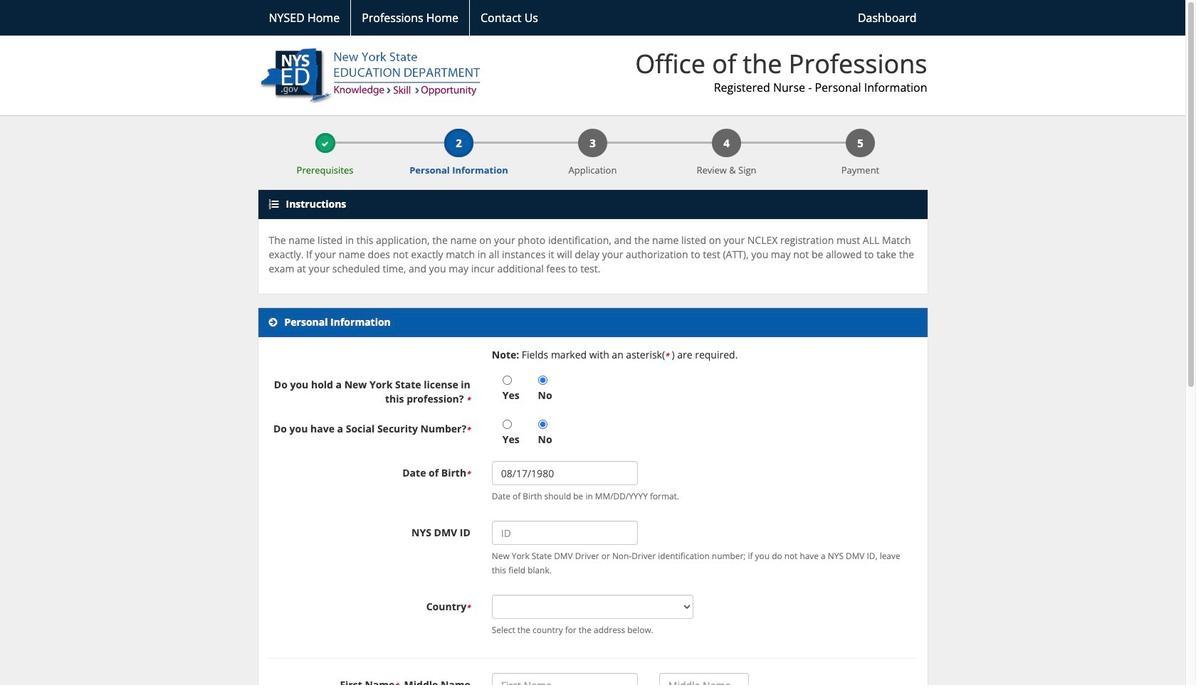 Task type: describe. For each thing, give the bounding box(es) containing it.
ID text field
[[492, 522, 638, 546]]

arrow circle right image
[[269, 318, 277, 328]]

Middle Name text field
[[660, 674, 750, 686]]

MM/DD/YYYY text field
[[492, 462, 638, 486]]

check image
[[322, 140, 329, 147]]

First Name text field
[[492, 674, 638, 686]]



Task type: vqa. For each thing, say whether or not it's contained in the screenshot.
check image
yes



Task type: locate. For each thing, give the bounding box(es) containing it.
None radio
[[503, 376, 512, 386], [503, 420, 512, 430], [538, 420, 547, 430], [503, 376, 512, 386], [503, 420, 512, 430], [538, 420, 547, 430]]

None radio
[[538, 376, 547, 386]]

list ol image
[[269, 200, 279, 210]]



